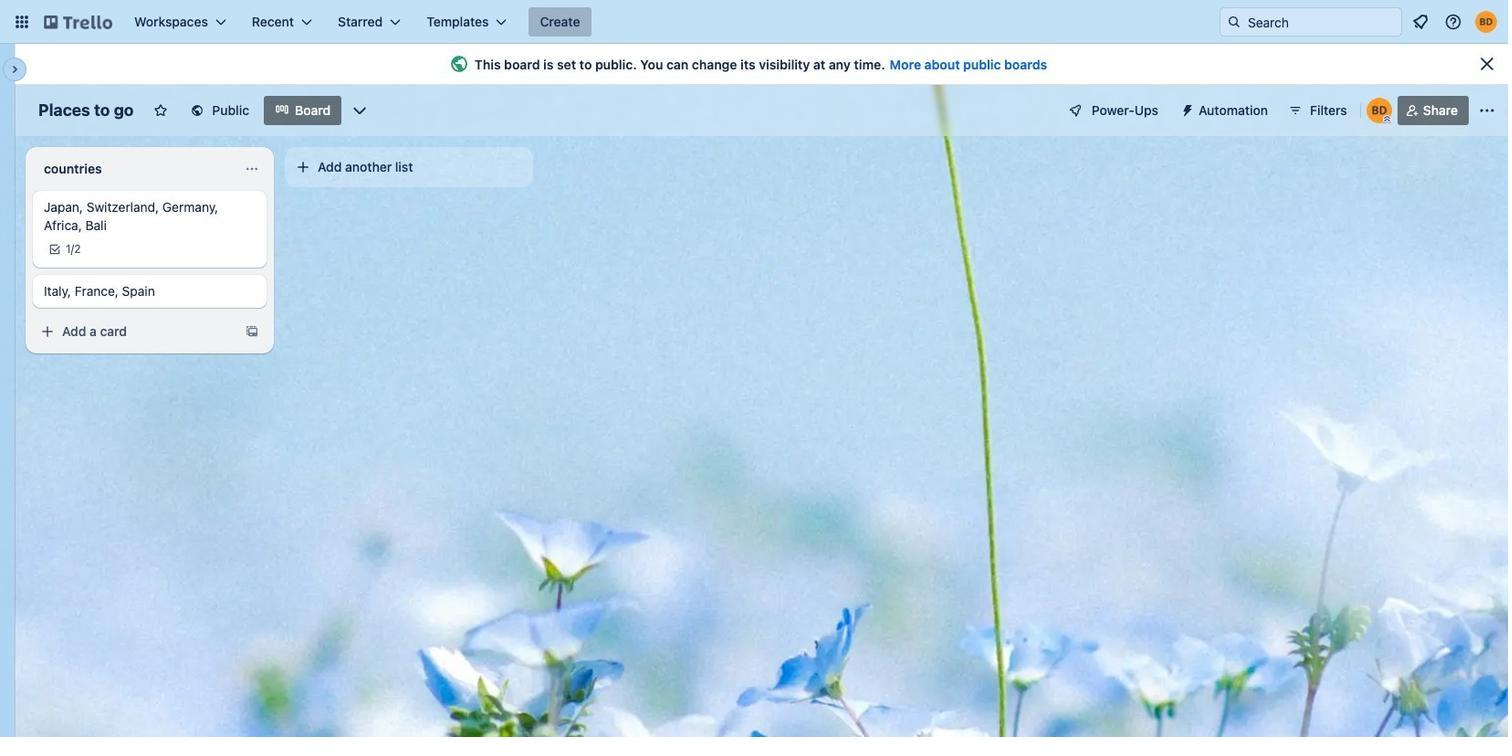 Task type: describe. For each thing, give the bounding box(es) containing it.
0 notifications image
[[1410, 11, 1432, 33]]

this member is an admin of this board. image
[[1383, 115, 1392, 123]]

Search field
[[1242, 9, 1402, 35]]

search image
[[1228, 15, 1242, 29]]

create from template… image
[[245, 324, 259, 339]]

back to home image
[[44, 7, 112, 37]]

barb dwyer (barbdwyer3) image
[[1367, 98, 1393, 123]]



Task type: locate. For each thing, give the bounding box(es) containing it.
barb dwyer (barbdwyer3) image
[[1476, 11, 1498, 33]]

None text field
[[33, 154, 237, 184]]

sm image
[[1174, 96, 1199, 121]]

open information menu image
[[1445, 13, 1463, 31]]

primary element
[[0, 0, 1509, 44]]

show menu image
[[1479, 101, 1497, 120]]

star or unstar board image
[[154, 103, 168, 118]]

customize views image
[[351, 101, 369, 120]]

Board name text field
[[29, 96, 143, 125]]



Task type: vqa. For each thing, say whether or not it's contained in the screenshot.
"Clear all"
no



